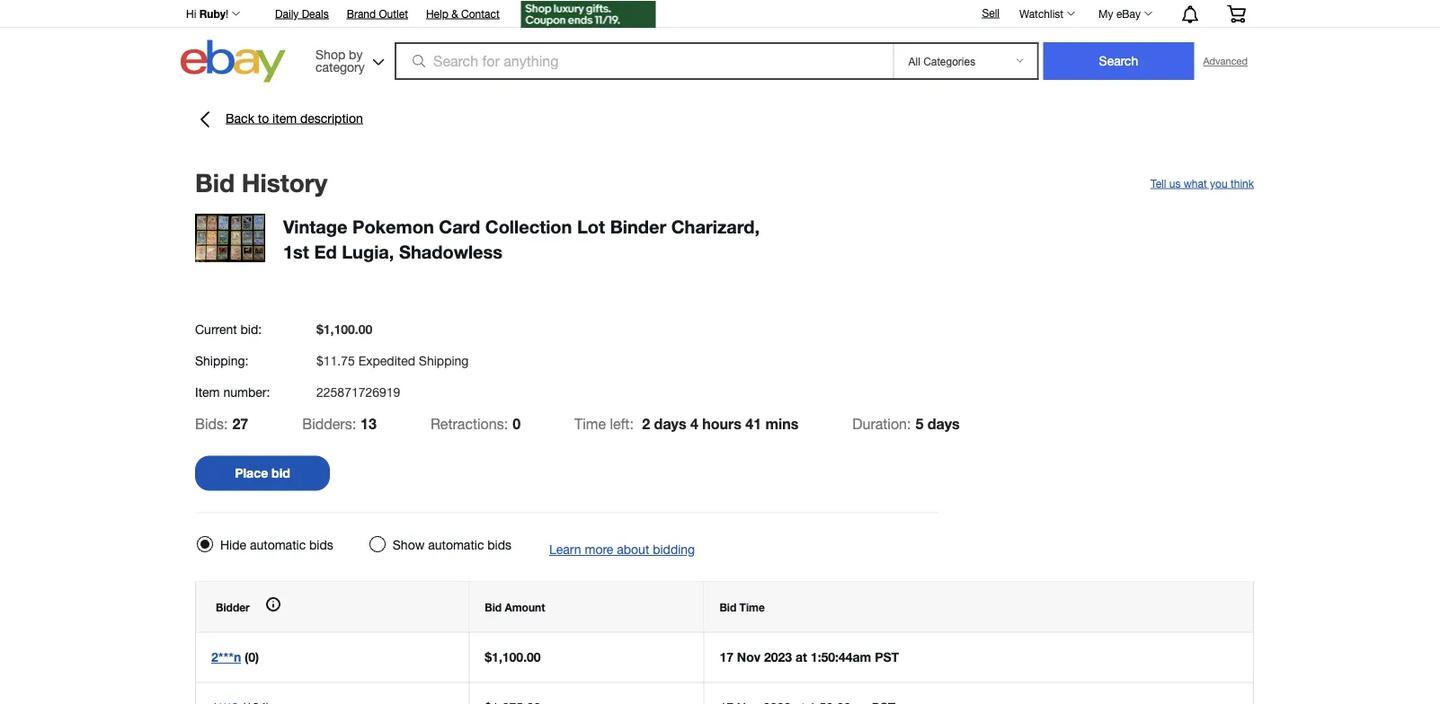 Task type: vqa. For each thing, say whether or not it's contained in the screenshot.
CARD
yes



Task type: describe. For each thing, give the bounding box(es) containing it.
1:50:44am
[[811, 651, 872, 665]]

category
[[316, 59, 365, 74]]

bid history
[[195, 168, 328, 198]]

daily deals link
[[275, 4, 329, 24]]

1st
[[283, 241, 309, 263]]

show automatic bids
[[393, 538, 512, 553]]

bidder
[[216, 602, 250, 614]]

place
[[235, 466, 268, 481]]

watchlist
[[1020, 7, 1064, 20]]

bids for show automatic bids
[[488, 538, 512, 553]]

contact
[[461, 7, 500, 20]]

brand
[[347, 7, 376, 20]]

sell
[[982, 6, 1000, 19]]

brand outlet link
[[347, 4, 408, 24]]

sell link
[[974, 6, 1008, 19]]

my ebay
[[1099, 7, 1141, 20]]

hide
[[220, 538, 246, 553]]

$1,100.00 for 17 nov 2023 at 1:50:44am pst
[[485, 651, 541, 665]]

place bid button
[[195, 456, 330, 491]]

retractions: 0
[[431, 415, 521, 433]]

item number:
[[195, 385, 270, 400]]

tell us what you think
[[1151, 177, 1254, 190]]

2***n link
[[211, 651, 241, 665]]

4
[[691, 415, 699, 433]]

!
[[226, 7, 229, 20]]

description
[[300, 111, 363, 126]]

2***n
[[211, 651, 241, 665]]

shadowless
[[399, 241, 503, 263]]

bid for bid time
[[720, 602, 737, 614]]

bidders:
[[302, 416, 356, 433]]

41
[[746, 415, 762, 433]]

bid
[[272, 466, 290, 481]]

shop by category
[[316, 47, 365, 74]]

advanced
[[1204, 55, 1248, 67]]

1 days from the left
[[654, 415, 687, 433]]

item
[[195, 385, 220, 400]]

shipping
[[419, 353, 469, 368]]

(0)
[[245, 651, 259, 665]]

tell us what you think link
[[1151, 175, 1254, 190]]

ebay
[[1117, 7, 1141, 20]]

automatic for hide
[[250, 538, 306, 553]]

pst
[[875, 651, 899, 665]]

nov
[[737, 651, 761, 665]]

hide automatic bids
[[220, 538, 333, 553]]

2
[[642, 415, 650, 433]]

17 nov 2023 at 1:50:44am pst
[[720, 651, 899, 665]]

daily deals
[[275, 7, 329, 20]]

$1,100.00 for shipping:
[[317, 322, 373, 337]]

by
[[349, 47, 363, 62]]

bid for bid amount
[[485, 602, 502, 614]]

bid amount
[[485, 602, 545, 614]]

ruby
[[199, 7, 226, 20]]

tell
[[1151, 177, 1167, 190]]

brand outlet
[[347, 7, 408, 20]]

hi ruby !
[[186, 7, 229, 20]]

more
[[585, 543, 614, 558]]

27
[[232, 415, 248, 433]]

2 days from the left
[[928, 415, 960, 433]]

lugia,
[[342, 241, 394, 263]]

vintage pokemon card collection lot binder charizard, 1st ed lugia, shadowless
[[283, 216, 760, 263]]

learn more about bidding link
[[549, 543, 695, 558]]

current bid:
[[195, 322, 262, 337]]

225871726919
[[317, 385, 401, 400]]

bids for hide automatic bids
[[309, 538, 333, 553]]

daily
[[275, 7, 299, 20]]

what
[[1184, 177, 1207, 190]]



Task type: locate. For each thing, give the bounding box(es) containing it.
retractions:
[[431, 416, 508, 433]]

shop
[[316, 47, 345, 62]]

0 horizontal spatial days
[[654, 415, 687, 433]]

account navigation
[[176, 0, 1260, 30]]

$1,100.00 down bid amount
[[485, 651, 541, 665]]

help & contact link
[[426, 4, 500, 24]]

bidding
[[653, 543, 695, 558]]

bids: 27
[[195, 415, 248, 433]]

automatic right show
[[428, 538, 484, 553]]

0 horizontal spatial automatic
[[250, 538, 306, 553]]

binder
[[610, 216, 667, 237]]

your shopping cart image
[[1227, 5, 1247, 23]]

item
[[273, 111, 297, 126]]

0 horizontal spatial $1,100.00
[[317, 322, 373, 337]]

time up nov
[[740, 602, 765, 614]]

days right 5
[[928, 415, 960, 433]]

1 vertical spatial $1,100.00
[[485, 651, 541, 665]]

pokemon
[[353, 216, 434, 237]]

2***n (0)
[[211, 651, 259, 665]]

get the coupon image
[[521, 1, 656, 28]]

time left the "left:"
[[575, 416, 606, 433]]

1 horizontal spatial automatic
[[428, 538, 484, 553]]

bid up 17 at the bottom of page
[[720, 602, 737, 614]]

automatic for show
[[428, 538, 484, 553]]

automatic right hide
[[250, 538, 306, 553]]

help & contact
[[426, 7, 500, 20]]

1 horizontal spatial bid
[[485, 602, 502, 614]]

1 automatic from the left
[[250, 538, 306, 553]]

us
[[1170, 177, 1181, 190]]

duration:
[[853, 416, 911, 433]]

back to item description link
[[195, 109, 363, 130]]

mins
[[766, 415, 799, 433]]

0
[[513, 415, 521, 433]]

bidders: 13
[[302, 415, 377, 433]]

shop by category button
[[308, 40, 388, 79]]

learn more about bidding
[[549, 543, 695, 558]]

13
[[361, 415, 377, 433]]

Search for anything text field
[[397, 44, 890, 78]]

bids:
[[195, 416, 228, 433]]

bid for bid history
[[195, 168, 235, 198]]

hi
[[186, 7, 196, 20]]

2 horizontal spatial bid
[[720, 602, 737, 614]]

my ebay link
[[1089, 3, 1161, 24]]

$11.75 expedited shipping
[[317, 353, 469, 368]]

expedited
[[359, 353, 415, 368]]

$1,100.00
[[317, 322, 373, 337], [485, 651, 541, 665]]

1 horizontal spatial time
[[740, 602, 765, 614]]

17
[[720, 651, 734, 665]]

0 horizontal spatial time
[[575, 416, 606, 433]]

&
[[452, 7, 458, 20]]

vintage
[[283, 216, 348, 237]]

0 vertical spatial $1,100.00
[[317, 322, 373, 337]]

shop by category banner
[[176, 0, 1260, 87]]

none submit inside shop by category banner
[[1043, 42, 1195, 80]]

show
[[393, 538, 425, 553]]

place bid
[[235, 466, 290, 481]]

bids up bid amount
[[488, 538, 512, 553]]

None submit
[[1043, 42, 1195, 80]]

lot
[[577, 216, 605, 237]]

collection
[[485, 216, 572, 237]]

hours
[[703, 415, 742, 433]]

duration: 5 days
[[853, 415, 960, 433]]

history
[[242, 168, 328, 198]]

my
[[1099, 7, 1114, 20]]

2023
[[764, 651, 792, 665]]

vintage pokemon card collection lot binder charizard, 1st ed lugia, shadowless link
[[283, 216, 760, 263]]

shipping:
[[195, 353, 249, 368]]

number:
[[223, 385, 270, 400]]

bid down back
[[195, 168, 235, 198]]

bidder column header
[[196, 583, 469, 633]]

1 horizontal spatial bids
[[488, 538, 512, 553]]

0 horizontal spatial bids
[[309, 538, 333, 553]]

outlet
[[379, 7, 408, 20]]

watchlist link
[[1010, 3, 1084, 24]]

help
[[426, 7, 449, 20]]

0 vertical spatial time
[[575, 416, 606, 433]]

advanced link
[[1195, 43, 1257, 79]]

days right the 2
[[654, 415, 687, 433]]

at
[[796, 651, 807, 665]]

5
[[916, 415, 924, 433]]

1 horizontal spatial $1,100.00
[[485, 651, 541, 665]]

$11.75
[[317, 353, 355, 368]]

time inside time left: 2 days 4 hours 41 mins
[[575, 416, 606, 433]]

learn
[[549, 543, 581, 558]]

1 horizontal spatial days
[[928, 415, 960, 433]]

1 bids from the left
[[309, 538, 333, 553]]

back
[[226, 111, 254, 126]]

2 bids from the left
[[488, 538, 512, 553]]

2 automatic from the left
[[428, 538, 484, 553]]

1 vertical spatial time
[[740, 602, 765, 614]]

bid:
[[241, 322, 262, 337]]

automatic
[[250, 538, 306, 553], [428, 538, 484, 553]]

bids up bidder column header
[[309, 538, 333, 553]]

about
[[617, 543, 649, 558]]

deals
[[302, 7, 329, 20]]

ed
[[314, 241, 337, 263]]

amount
[[505, 602, 545, 614]]

$1,100.00 up $11.75 in the left of the page
[[317, 322, 373, 337]]

to
[[258, 111, 269, 126]]

left:
[[610, 416, 634, 433]]

current
[[195, 322, 237, 337]]

bid left amount
[[485, 602, 502, 614]]

charizard,
[[672, 216, 760, 237]]

0 horizontal spatial bid
[[195, 168, 235, 198]]

days
[[654, 415, 687, 433], [928, 415, 960, 433]]

you
[[1210, 177, 1228, 190]]



